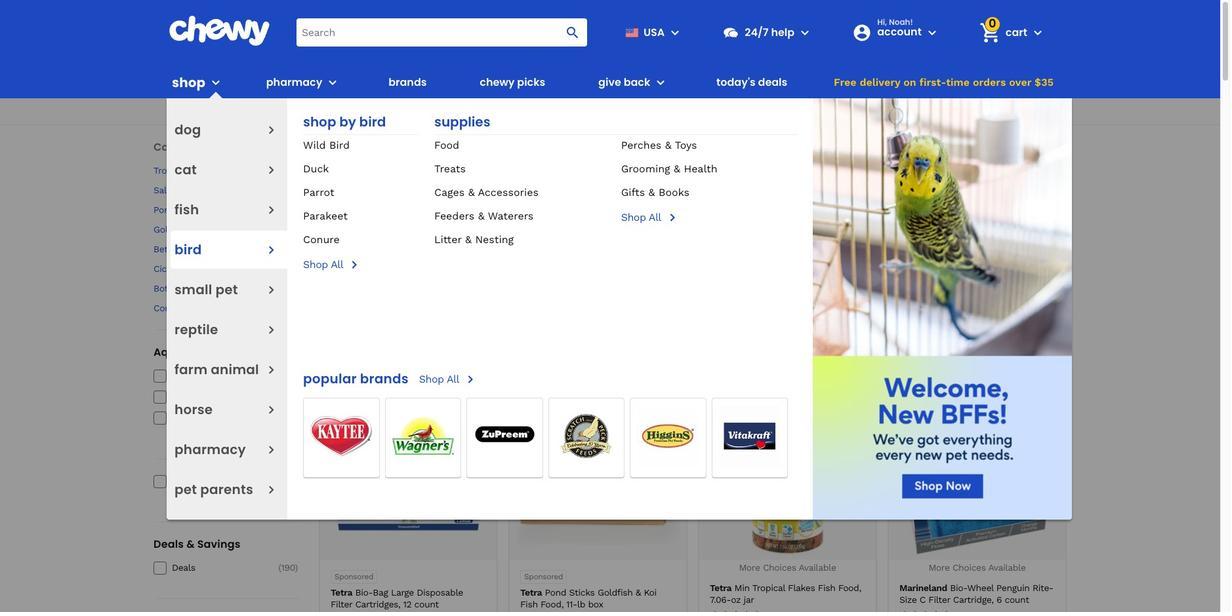 Task type: vqa. For each thing, say whether or not it's contained in the screenshot.
Terms on the right top
no



Task type: describe. For each thing, give the bounding box(es) containing it.
filter inside bio-bag large disposable filter cartridges, 12 count
[[331, 600, 352, 610]]

autoship
[[186, 477, 227, 488]]

parents
[[200, 481, 253, 499]]

help
[[771, 25, 795, 40]]

wild
[[303, 139, 326, 152]]

( 2595 )
[[272, 371, 298, 382]]

( 1153
[[276, 225, 295, 235]]

fish
[[175, 201, 199, 219]]

tetra for bio-bag large disposable filter cartridges, 12 count
[[331, 588, 353, 599]]

cart menu image
[[1030, 25, 1046, 40]]

1 horizontal spatial pharmacy
[[266, 75, 322, 90]]

1 vertical spatial pet
[[175, 481, 197, 499]]

2422
[[275, 185, 295, 196]]

( for 1013
[[275, 244, 278, 255]]

( 1272
[[274, 205, 295, 215]]

usa button
[[620, 17, 683, 48]]

popular brands
[[303, 370, 409, 389]]

bottom feeder
[[154, 284, 216, 294]]

deals for deals & savings
[[154, 538, 184, 553]]

1 horizontal spatial shop all
[[419, 373, 459, 386]]

supplies link
[[434, 113, 798, 135]]

0 vertical spatial tropical
[[154, 165, 186, 176]]

duck
[[303, 163, 329, 175]]

( for 1272
[[274, 205, 277, 215]]

give back
[[599, 75, 651, 90]]

shop down shop by bird link on the left top
[[348, 141, 366, 151]]

0 vertical spatial betta
[[154, 244, 175, 255]]

3068
[[274, 165, 295, 176]]

1 horizontal spatial coral
[[868, 257, 889, 267]]

cat menu image
[[263, 162, 280, 178]]

delivery
[[860, 76, 901, 89]]

tropical inside min tropical flakes fish food, 7.06-oz jar
[[752, 583, 785, 594]]

1272
[[277, 205, 295, 215]]

cages
[[434, 186, 465, 199]]

( 101 )
[[280, 264, 298, 274]]

1 horizontal spatial betta fish shop
[[319, 257, 386, 267]]

pet parents menu image
[[263, 482, 280, 498]]

filter inside bio-wheel penguin rite- size c filter cartridge, 6 count
[[929, 595, 950, 605]]

pharmacy menu image
[[325, 75, 341, 91]]

0 horizontal spatial shop all
[[303, 259, 343, 271]]

account menu image
[[925, 25, 940, 40]]

shop left cat menu icon
[[239, 165, 261, 176]]

choices for wheel
[[953, 563, 986, 574]]

welcome
[[693, 104, 746, 119]]

1 horizontal spatial type
[[397, 141, 413, 151]]

coral & shrimp link inside list
[[866, 187, 933, 268]]

bird
[[175, 241, 202, 259]]

cat link
[[175, 156, 197, 184]]

autoship link
[[171, 474, 265, 490]]

( 190 )
[[278, 563, 298, 574]]

24/7 help
[[745, 25, 795, 40]]

books
[[659, 186, 690, 199]]

12
[[403, 600, 412, 610]]

tetra for pond sticks goldfish & koi fish food, 11-lb box
[[520, 588, 542, 599]]

give back menu image
[[653, 75, 669, 91]]

farm animal
[[175, 361, 259, 379]]

submit search image
[[565, 25, 581, 40]]

saltwater fish shop image
[[476, 187, 542, 253]]

betta fish shop image
[[320, 187, 386, 253]]

save
[[171, 497, 188, 506]]

chewy support image
[[723, 24, 740, 41]]

more choices available for wheel
[[929, 563, 1026, 574]]

sponsored for bio-
[[335, 573, 374, 582]]

& inside pond sticks goldfish & koi fish food, 11-lb box
[[636, 588, 641, 599]]

gifts & books link
[[621, 186, 690, 199]]

bio- for bag
[[355, 588, 373, 599]]

parrot
[[303, 186, 335, 199]]

fish down tropical freshwater shop
[[197, 185, 214, 196]]

today's deals link
[[711, 67, 793, 98]]

1 horizontal spatial betta fish shop link
[[319, 187, 387, 268]]

1 horizontal spatial shrimp
[[901, 257, 931, 267]]

0 vertical spatial betta fish shop
[[154, 244, 220, 255]]

bottom
[[154, 284, 185, 294]]

feeder
[[188, 284, 216, 294]]

horse link
[[175, 396, 213, 425]]

shop down pond shop link
[[192, 225, 213, 235]]

1 horizontal spatial coral & shrimp
[[868, 257, 931, 267]]

hi, noah! account
[[878, 16, 922, 39]]

first
[[609, 104, 631, 119]]

bottom feeder link
[[154, 283, 265, 295]]

perches & toys
[[621, 139, 697, 152]]

tetra for min tropical flakes fish food, 7.06-oz jar
[[710, 583, 732, 594]]

1 vertical spatial by
[[369, 141, 377, 151]]

dog link
[[175, 116, 201, 144]]

1 vertical spatial freshwater
[[172, 371, 219, 382]]

count inside bio-bag large disposable filter cartridges, 12 count
[[414, 600, 439, 610]]

( for 190
[[278, 563, 281, 574]]

aquarium type
[[154, 345, 237, 361]]

( for 47
[[283, 284, 285, 294]]

available for penguin
[[989, 563, 1026, 574]]

grooming & health link
[[621, 163, 718, 175]]

1153
[[278, 225, 295, 235]]

mmp bird - scratch & peck image
[[549, 399, 624, 474]]

wild bird
[[303, 139, 350, 152]]

mmp bird - higgins image
[[631, 399, 706, 474]]

0 horizontal spatial betta fish shop link
[[154, 244, 265, 255]]

deals link
[[172, 563, 265, 575]]

account
[[878, 24, 922, 39]]

penguin
[[997, 583, 1030, 594]]

$49+
[[579, 104, 607, 119]]

kaytee image
[[304, 399, 379, 474]]

101
[[283, 264, 295, 274]]

menu image for shop popup button
[[208, 75, 224, 91]]

litter & nesting link
[[434, 234, 514, 246]]

food, inside min tropical flakes fish food, 7.06-oz jar
[[839, 583, 862, 594]]

all for topmost "shop all" link
[[649, 211, 661, 224]]

1 horizontal spatial bird
[[359, 113, 386, 131]]

cichlid inside list
[[807, 257, 836, 267]]

2595
[[274, 371, 295, 382]]

use
[[671, 104, 690, 119]]

pharmacy menu image
[[263, 442, 280, 458]]

fish down shop by bird link on the left top
[[379, 141, 394, 151]]

small
[[175, 281, 212, 299]]

goldfish inside pond sticks goldfish & koi fish food, 11-lb box
[[598, 588, 633, 599]]

waterers
[[488, 210, 534, 222]]

1013
[[278, 244, 295, 255]]

marine,
[[172, 413, 203, 424]]

cages & accessories link
[[434, 186, 539, 199]]

all for the bottom "shop all" link
[[447, 373, 459, 386]]

pond for shop
[[154, 205, 175, 215]]

menu image for the usa "popup button"
[[668, 25, 683, 40]]

2422 link
[[272, 184, 298, 196]]

& left the health
[[674, 163, 681, 175]]

large
[[391, 588, 414, 599]]

( 1013
[[275, 244, 295, 255]]

mmp bird - vitakraft image
[[713, 399, 788, 474]]

( for 2595
[[272, 371, 274, 382]]

& down bottom feeder
[[178, 303, 184, 314]]

egift
[[497, 104, 523, 119]]

size
[[900, 595, 917, 605]]

extra
[[201, 497, 219, 506]]

cartridge,
[[953, 595, 994, 605]]

cichlid image
[[788, 187, 854, 253]]

small pet
[[175, 281, 238, 299]]

pond for sticks
[[545, 588, 566, 599]]

tropical freshwater shop image
[[398, 187, 464, 253]]

dog menu image
[[263, 122, 280, 138]]

treats link
[[434, 163, 466, 175]]

shop up "wild"
[[303, 113, 336, 131]]

freshwater link
[[172, 370, 265, 382]]

shop right brands on the left
[[419, 373, 444, 386]]

0
[[989, 15, 997, 32]]

fish up duck
[[319, 141, 334, 151]]

0 horizontal spatial type
[[211, 345, 237, 361]]

goldfish shop image
[[554, 187, 620, 253]]

rite-
[[1033, 583, 1054, 594]]

0 horizontal spatial coral & shrimp
[[154, 303, 217, 314]]

2 vertical spatial by
[[364, 156, 385, 177]]

$35
[[1035, 76, 1054, 89]]

( 3068
[[271, 165, 295, 176]]

shop down gifts in the right top of the page
[[621, 211, 646, 224]]

order!
[[268, 497, 289, 506]]

cart
[[1006, 25, 1028, 40]]

min tropical flakes fish food, 7.06-oz jar
[[710, 583, 862, 605]]

available for flakes
[[799, 563, 836, 574]]

marine, reef, or african cichlid tanks
[[172, 413, 259, 435]]

time
[[946, 76, 970, 89]]



Task type: locate. For each thing, give the bounding box(es) containing it.
shrimp down the small pet
[[186, 303, 217, 314]]

fish left 11-
[[520, 600, 538, 610]]

deals inside 'link'
[[172, 563, 195, 574]]

shop down the betta fish shop image
[[364, 257, 386, 267]]

site banner
[[0, 0, 1221, 520]]

cichlid inside marine, reef, or african cichlid tanks
[[205, 425, 233, 435]]

fish left treats at the top left
[[389, 156, 422, 177]]

( 47
[[283, 284, 295, 294]]

1 more from the left
[[739, 563, 760, 574]]

fish menu image
[[263, 202, 280, 218]]

0 vertical spatial shop by fish type
[[348, 141, 413, 151]]

0 vertical spatial freshwater
[[189, 165, 236, 176]]

( right deals 'link'
[[278, 563, 281, 574]]

2 horizontal spatial cichlid
[[807, 257, 836, 267]]

& right litter
[[465, 234, 472, 246]]

2 horizontal spatial tetra
[[710, 583, 732, 594]]

pond inside pond sticks goldfish & koi fish food, 11-lb box
[[545, 588, 566, 599]]

0 vertical spatial menu image
[[668, 25, 683, 40]]

shop down conure
[[303, 259, 328, 271]]

tropical freshwater shop link
[[154, 165, 265, 177]]

fish inside min tropical flakes fish food, 7.06-oz jar
[[818, 583, 836, 594]]

filter left "cartridges,"
[[331, 600, 352, 610]]

tropical freshwater shop
[[154, 165, 261, 176]]

0 vertical spatial coral
[[868, 257, 889, 267]]

bird link
[[175, 236, 202, 264]]

1 vertical spatial coral
[[154, 303, 175, 314]]

coral & shrimp down bottom feeder
[[154, 303, 217, 314]]

all up wagners image
[[447, 373, 459, 386]]

accessories
[[478, 186, 539, 199]]

1 vertical spatial shop all link
[[303, 257, 419, 273]]

more for bio-
[[929, 563, 950, 574]]

shrimp down "coral & shrimp" image
[[901, 257, 931, 267]]

0 horizontal spatial tropical
[[154, 165, 186, 176]]

tetra left bag on the left of the page
[[331, 588, 353, 599]]

0 horizontal spatial pharmacy
[[175, 441, 246, 459]]

type down "food" link
[[425, 156, 466, 177]]

type left the food
[[397, 141, 413, 151]]

betta fish shop down goldfish shop
[[154, 244, 220, 255]]

free delivery on first-time orders over $35
[[834, 76, 1054, 89]]

) for ( 101 )
[[295, 264, 298, 274]]

deals inside site banner
[[758, 75, 788, 90]]

coral down bottom
[[154, 303, 175, 314]]

items image
[[979, 21, 1002, 44]]

0 horizontal spatial filter
[[331, 600, 352, 610]]

Product search field
[[297, 18, 588, 47]]

deals & savings
[[154, 538, 241, 553]]

( 19
[[284, 303, 295, 314]]

goldfish down pond shop
[[154, 225, 189, 235]]

tetra
[[710, 583, 732, 594], [331, 588, 353, 599], [520, 588, 542, 599]]

fish down the betta fish shop image
[[344, 257, 362, 267]]

2 horizontal spatial type
[[425, 156, 466, 177]]

shop down tropical freshwater shop link
[[217, 185, 239, 196]]

1 vertical spatial tropical
[[752, 583, 785, 594]]

parakeet
[[303, 210, 348, 222]]

bag
[[373, 588, 388, 599]]

1 vertical spatial shop by fish type
[[319, 156, 466, 177]]

2 vertical spatial shop all
[[419, 373, 459, 386]]

menu image inside the usa "popup button"
[[668, 25, 683, 40]]

food, inside pond sticks goldfish & koi fish food, 11-lb box
[[541, 600, 564, 610]]

( up the horse menu image
[[272, 371, 274, 382]]

1 horizontal spatial betta
[[319, 257, 341, 267]]

betta fish shop down conure
[[319, 257, 386, 267]]

shop
[[172, 73, 205, 92]]

pharmacy link for pharmacy menu image at the left bottom
[[175, 436, 246, 465]]

health
[[684, 163, 718, 175]]

1 vertical spatial bird
[[329, 139, 350, 152]]

1 more choices available from the left
[[739, 563, 836, 574]]

0 vertical spatial pharmacy
[[266, 75, 322, 90]]

0 horizontal spatial choices
[[763, 563, 796, 574]]

farm animal menu image
[[263, 362, 280, 378]]

horse menu image
[[263, 402, 280, 418]]

3 ) from the top
[[295, 563, 298, 574]]

fish
[[319, 141, 334, 151], [379, 141, 394, 151], [389, 156, 422, 177], [197, 185, 214, 196], [178, 244, 196, 255], [344, 257, 362, 267], [818, 583, 836, 594], [520, 600, 538, 610]]

0 horizontal spatial sponsored
[[335, 573, 374, 582]]

1 vertical spatial pharmacy link
[[175, 436, 246, 465]]

fish right flakes
[[818, 583, 836, 594]]

back
[[624, 75, 651, 90]]

0 vertical spatial goldfish
[[154, 225, 189, 235]]

0 horizontal spatial betta fish shop
[[154, 244, 220, 255]]

menu image right usa
[[668, 25, 683, 40]]

min
[[735, 583, 750, 594]]

pharmacy
[[266, 75, 322, 90], [175, 441, 246, 459]]

tropical up saltwater
[[154, 165, 186, 176]]

pond up 11-
[[545, 588, 566, 599]]

1 horizontal spatial cichlid link
[[788, 187, 855, 268]]

1 vertical spatial all
[[331, 259, 343, 271]]

1 horizontal spatial tetra
[[520, 588, 542, 599]]

pharmacy link down marine, reef, or african cichlid tanks
[[175, 436, 246, 465]]

by inside site banner
[[339, 113, 356, 131]]

Search text field
[[297, 18, 588, 47]]

1 vertical spatial on
[[235, 497, 244, 506]]

shop all down conure
[[303, 259, 343, 271]]

orders
[[973, 76, 1006, 89]]

freshwater
[[189, 165, 236, 176], [172, 371, 219, 382]]

190
[[281, 563, 295, 574]]

chewy home image
[[169, 16, 270, 46]]

0 vertical spatial by
[[339, 113, 356, 131]]

cages & accessories
[[434, 186, 539, 199]]

shop all link
[[621, 210, 798, 226], [303, 257, 419, 273], [419, 372, 478, 388]]

bio- up "cartridges,"
[[355, 588, 373, 599]]

on right "5%"
[[235, 497, 244, 506]]

available up penguin
[[989, 563, 1026, 574]]

1 horizontal spatial coral & shrimp link
[[866, 187, 933, 268]]

1 vertical spatial deals
[[154, 538, 184, 553]]

on inside button
[[904, 76, 917, 89]]

free delivery on first-time orders over $35 button
[[830, 67, 1058, 98]]

available up flakes
[[799, 563, 836, 574]]

savings
[[197, 538, 241, 553]]

coral down "coral & shrimp" image
[[868, 257, 889, 267]]

0 vertical spatial pharmacy link
[[261, 67, 322, 98]]

shop by bird link
[[303, 113, 419, 135]]

( for 101
[[280, 264, 283, 274]]

1 vertical spatial food,
[[541, 600, 564, 610]]

2 sponsored from the left
[[524, 573, 563, 582]]

( down ( 1153
[[275, 244, 278, 255]]

2 available from the left
[[989, 563, 1026, 574]]

2 vertical spatial shop all link
[[419, 372, 478, 388]]

0 vertical spatial deals
[[758, 75, 788, 90]]

fish link
[[319, 141, 334, 151]]

or
[[227, 413, 235, 424]]

0 horizontal spatial menu image
[[208, 75, 224, 91]]

1 horizontal spatial pet
[[216, 281, 238, 299]]

oz
[[731, 595, 741, 605]]

choices for tropical
[[763, 563, 796, 574]]

cat
[[175, 161, 197, 179]]

wagners image
[[386, 399, 461, 474]]

sticks
[[569, 588, 595, 599]]

& left toys
[[665, 139, 672, 152]]

category
[[154, 140, 205, 155]]

shop down goldfish shop link
[[199, 244, 220, 255]]

pharmacy left pharmacy menu icon
[[266, 75, 322, 90]]

shrimp
[[901, 257, 931, 267], [186, 303, 217, 314]]

( down ( 47
[[284, 303, 287, 314]]

filter
[[929, 595, 950, 605], [331, 600, 352, 610]]

1 ) from the top
[[295, 264, 298, 274]]

noah!
[[889, 16, 913, 27]]

tropical up jar
[[752, 583, 785, 594]]

( right small pet menu image
[[283, 284, 285, 294]]

1 horizontal spatial pond
[[545, 588, 566, 599]]

shop all link down books
[[621, 210, 798, 226]]

pet left "extra"
[[175, 481, 197, 499]]

cichlid link
[[788, 187, 855, 268], [154, 263, 265, 275]]

filter right c
[[929, 595, 950, 605]]

help menu image
[[797, 25, 813, 40]]

betta down conure
[[319, 257, 341, 267]]

( down 2422
[[274, 205, 277, 215]]

today's
[[717, 75, 756, 90]]

bird menu image
[[263, 242, 280, 258]]

0 horizontal spatial shrimp
[[186, 303, 217, 314]]

1 vertical spatial shrimp
[[186, 303, 217, 314]]

19
[[287, 303, 295, 314]]

& left the savings
[[186, 538, 195, 553]]

cichlid
[[807, 257, 836, 267], [154, 264, 182, 274], [205, 425, 233, 435]]

nesting
[[475, 234, 514, 246]]

more for min
[[739, 563, 760, 574]]

pet parents link
[[175, 476, 253, 505]]

24/7
[[745, 25, 769, 40]]

choices up min tropical flakes fish food, 7.06-oz jar
[[763, 563, 796, 574]]

animal
[[211, 361, 259, 379]]

all for "shop all" link to the middle
[[331, 259, 343, 271]]

sponsored up bag on the left of the page
[[335, 573, 374, 582]]

( for 3068
[[271, 165, 274, 176]]

dog
[[175, 121, 201, 139]]

coral & shrimp link
[[866, 187, 933, 268], [154, 303, 265, 315]]

on left first-
[[904, 76, 917, 89]]

bio- inside bio-bag large disposable filter cartridges, 12 count
[[355, 588, 373, 599]]

1 horizontal spatial bio-
[[950, 583, 968, 594]]

&
[[665, 139, 672, 152], [674, 163, 681, 175], [468, 186, 475, 199], [649, 186, 655, 199], [478, 210, 485, 222], [465, 234, 472, 246], [892, 257, 898, 267], [178, 303, 184, 314], [186, 538, 195, 553], [636, 588, 641, 599]]

mmp bird - zupreem image
[[467, 399, 542, 474]]

& down "coral & shrimp" image
[[892, 257, 898, 267]]

0 horizontal spatial coral & shrimp link
[[154, 303, 265, 315]]

count
[[1005, 595, 1029, 605], [414, 600, 439, 610]]

perches
[[621, 139, 662, 152]]

1 available from the left
[[799, 563, 836, 574]]

1 vertical spatial )
[[295, 371, 298, 382]]

chewy
[[480, 75, 515, 90]]

0 horizontal spatial more
[[739, 563, 760, 574]]

grooming & health
[[621, 163, 718, 175]]

0 vertical spatial shop all link
[[621, 210, 798, 226]]

0 horizontal spatial count
[[414, 600, 439, 610]]

2 more from the left
[[929, 563, 950, 574]]

reptile
[[175, 321, 218, 339]]

2 ) from the top
[[295, 371, 298, 382]]

goldfish up box
[[598, 588, 633, 599]]

0 horizontal spatial pet
[[175, 481, 197, 499]]

& left koi
[[636, 588, 641, 599]]

2 more choices available from the left
[[929, 563, 1026, 574]]

over
[[1010, 76, 1032, 89]]

litter
[[434, 234, 462, 246]]

menu image
[[668, 25, 683, 40], [208, 75, 224, 91]]

wild bird link
[[303, 139, 350, 152]]

pet right small
[[216, 281, 238, 299]]

0 horizontal spatial more choices available
[[739, 563, 836, 574]]

0 horizontal spatial food,
[[541, 600, 564, 610]]

1 vertical spatial pond
[[545, 588, 566, 599]]

perches & toys link
[[621, 139, 697, 152]]

usa
[[644, 25, 665, 40]]

0 vertical spatial coral & shrimp
[[868, 257, 931, 267]]

today's deals
[[717, 75, 788, 90]]

1 horizontal spatial goldfish
[[598, 588, 633, 599]]

card
[[525, 104, 550, 119]]

picks
[[517, 75, 546, 90]]

24/7 help link
[[717, 17, 795, 48]]

conure link
[[303, 234, 340, 246]]

saltwater
[[154, 185, 194, 196]]

reptile menu image
[[263, 322, 280, 338]]

1 choices from the left
[[763, 563, 796, 574]]

fish inside pond sticks goldfish & koi fish food, 11-lb box
[[520, 600, 538, 610]]

food,
[[839, 583, 862, 594], [541, 600, 564, 610]]

shop
[[303, 113, 336, 131], [348, 141, 366, 151], [319, 156, 361, 177], [239, 165, 261, 176], [217, 185, 239, 196], [178, 205, 200, 215], [621, 211, 646, 224], [192, 225, 213, 235], [199, 244, 220, 255], [364, 257, 386, 267], [303, 259, 328, 271], [419, 373, 444, 386]]

0 horizontal spatial pond
[[154, 205, 175, 215]]

bio- up cartridge,
[[950, 583, 968, 594]]

shop all right brands on the left
[[419, 373, 459, 386]]

by
[[339, 113, 356, 131], [369, 141, 377, 151], [364, 156, 385, 177]]

marine, reef, or african cichlid tanks link
[[172, 412, 265, 436]]

0 vertical spatial type
[[397, 141, 413, 151]]

2 horizontal spatial all
[[649, 211, 661, 224]]

47
[[285, 284, 295, 294]]

0 horizontal spatial cichlid
[[154, 264, 182, 274]]

pharmacy link
[[261, 67, 322, 98], [175, 436, 246, 465]]

all down conure
[[331, 259, 343, 271]]

pond down saltwater
[[154, 205, 175, 215]]

tetra up 7.06-
[[710, 583, 732, 594]]

supplies
[[434, 113, 491, 131]]

& right gifts in the right top of the page
[[649, 186, 655, 199]]

0 vertical spatial shop all
[[621, 211, 661, 224]]

& down cages & accessories link
[[478, 210, 485, 222]]

give
[[599, 75, 621, 90]]

more up min at right
[[739, 563, 760, 574]]

2 vertical spatial type
[[211, 345, 237, 361]]

shop up goldfish shop
[[178, 205, 200, 215]]

count down disposable
[[414, 600, 439, 610]]

0 horizontal spatial on
[[235, 497, 244, 506]]

bio- inside bio-wheel penguin rite- size c filter cartridge, 6 count
[[950, 583, 968, 594]]

give back link
[[593, 67, 651, 98]]

freshwater up saltwater fish shop link
[[189, 165, 236, 176]]

2 vertical spatial deals
[[172, 563, 195, 574]]

goldfish shop link
[[154, 224, 265, 236]]

( up 2422 link at left top
[[271, 165, 274, 176]]

small pet menu image
[[263, 282, 280, 298]]

c
[[920, 595, 926, 605]]

more choices available for tropical
[[739, 563, 836, 574]]

deals down deals & savings
[[172, 563, 195, 574]]

1 vertical spatial pharmacy
[[175, 441, 246, 459]]

2 choices from the left
[[953, 563, 986, 574]]

food, right flakes
[[839, 583, 862, 594]]

cichlid down "cichlid" image
[[807, 257, 836, 267]]

sponsored for pond
[[524, 573, 563, 582]]

1 horizontal spatial filter
[[929, 595, 950, 605]]

1 vertical spatial betta
[[319, 257, 341, 267]]

pharmacy link for pharmacy menu icon
[[261, 67, 322, 98]]

) for ( 2595 )
[[295, 371, 298, 382]]

1 horizontal spatial more
[[929, 563, 950, 574]]

more choices available
[[739, 563, 836, 574], [929, 563, 1026, 574]]

food, left 11-
[[541, 600, 564, 610]]

deals down save
[[154, 538, 184, 553]]

1743
[[277, 392, 295, 403]]

count down penguin
[[1005, 595, 1029, 605]]

list containing betta fish shop
[[319, 187, 1067, 291]]

choices up wheel at the right bottom
[[953, 563, 986, 574]]

deals for deals 'link'
[[172, 563, 195, 574]]

0 horizontal spatial pharmacy link
[[175, 436, 246, 465]]

pet
[[216, 281, 238, 299], [175, 481, 197, 499]]

1 vertical spatial coral & shrimp link
[[154, 303, 265, 315]]

0 horizontal spatial coral
[[154, 303, 175, 314]]

feeders
[[434, 210, 475, 222]]

litter & nesting
[[434, 234, 514, 246]]

cichlid up bottom
[[154, 264, 182, 274]]

2 horizontal spatial shop all
[[621, 211, 661, 224]]

0 horizontal spatial cichlid link
[[154, 263, 265, 275]]

count inside bio-wheel penguin rite- size c filter cartridge, 6 count
[[1005, 595, 1029, 605]]

deals right today's at the top of the page
[[758, 75, 788, 90]]

0 vertical spatial food,
[[839, 583, 862, 594]]

with
[[553, 104, 576, 119]]

cichlid down reef,
[[205, 425, 233, 435]]

fish down goldfish shop
[[178, 244, 196, 255]]

( down fish menu image
[[276, 225, 278, 235]]

1 horizontal spatial more choices available
[[929, 563, 1026, 574]]

0 vertical spatial pond
[[154, 205, 175, 215]]

shop all link up wagners image
[[419, 372, 478, 388]]

marineland
[[900, 583, 948, 594]]

1 horizontal spatial on
[[904, 76, 917, 89]]

1 horizontal spatial food,
[[839, 583, 862, 594]]

5%
[[222, 497, 233, 506]]

more up marineland at bottom
[[929, 563, 950, 574]]

pharmacy down marine, reef, or african cichlid tanks
[[175, 441, 246, 459]]

sponsored up pond sticks goldfish & koi fish food, 11-lb box
[[524, 573, 563, 582]]

coral & shrimp down "coral & shrimp" image
[[868, 257, 931, 267]]

1 sponsored from the left
[[335, 573, 374, 582]]

pond shop image
[[632, 187, 698, 253]]

0 horizontal spatial goldfish
[[154, 225, 189, 235]]

( for 19
[[284, 303, 287, 314]]

box
[[588, 600, 603, 610]]

0 horizontal spatial betta
[[154, 244, 175, 255]]

2 vertical spatial all
[[447, 373, 459, 386]]

shop all link down the betta fish shop image
[[303, 257, 419, 273]]

shop all down gifts in the right top of the page
[[621, 211, 661, 224]]

type up farm animal
[[211, 345, 237, 361]]

save an extra 5% on every order!
[[171, 497, 289, 506]]

) for ( 190 )
[[295, 563, 298, 574]]

freshwater down aquarium type
[[172, 371, 219, 382]]

1 horizontal spatial cichlid
[[205, 425, 233, 435]]

6
[[997, 595, 1002, 605]]

$20
[[474, 104, 494, 119]]

pharmacy link left pharmacy menu icon
[[261, 67, 322, 98]]

0 horizontal spatial tetra
[[331, 588, 353, 599]]

0 vertical spatial bird
[[359, 113, 386, 131]]

1 vertical spatial coral & shrimp
[[154, 303, 217, 314]]

chewy picks
[[480, 75, 546, 90]]

( down the ( 1013
[[280, 264, 283, 274]]

menu image right 'shop'
[[208, 75, 224, 91]]

& right "cages"
[[468, 186, 475, 199]]

coral & shrimp image
[[867, 187, 932, 253]]

1 horizontal spatial menu image
[[668, 25, 683, 40]]

0 vertical spatial pet
[[216, 281, 238, 299]]

saltwater fish shop link
[[154, 184, 265, 196]]

pond sticks goldfish & koi fish food, 11-lb box
[[520, 588, 657, 610]]

more choices available up wheel at the right bottom
[[929, 563, 1026, 574]]

( for 1153
[[276, 225, 278, 235]]

bio- for wheel
[[950, 583, 968, 594]]

list
[[319, 187, 1067, 291]]

shop down fish link
[[319, 156, 361, 177]]

menu image inside shop popup button
[[208, 75, 224, 91]]

0 vertical spatial shrimp
[[901, 257, 931, 267]]



